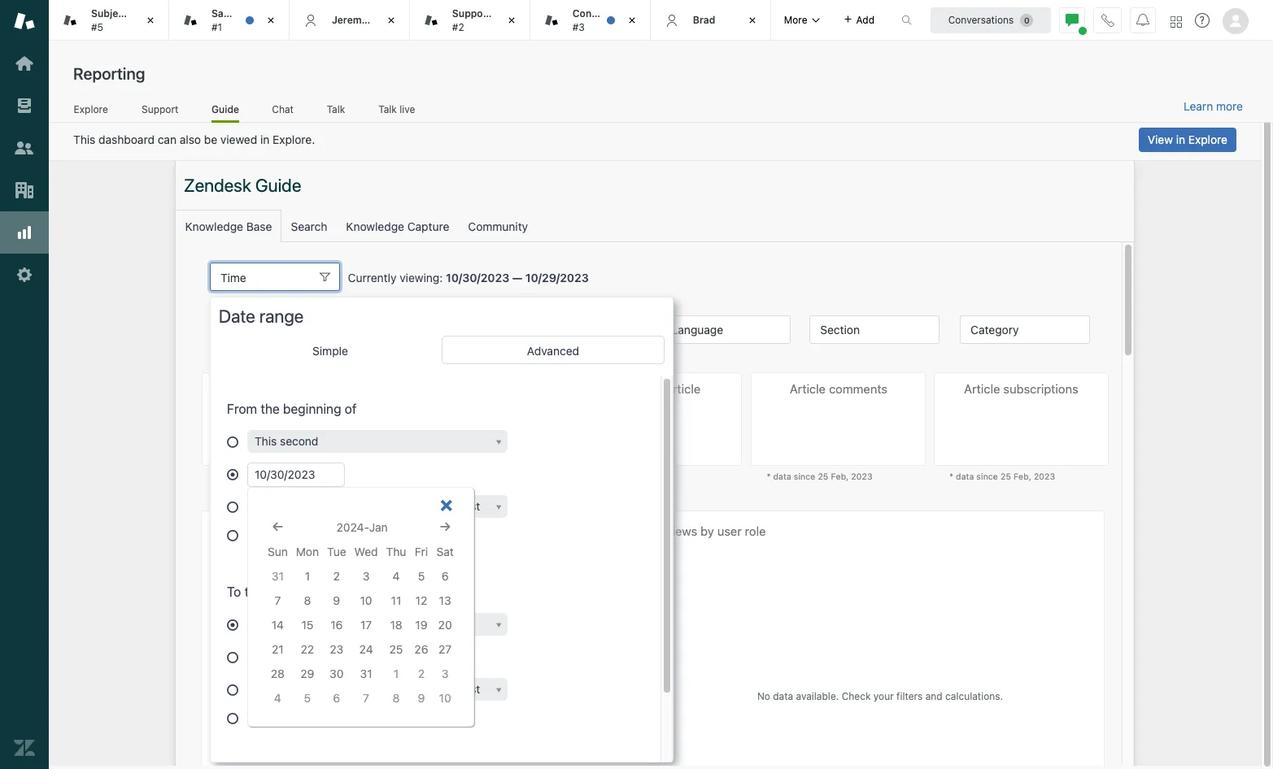 Task type: locate. For each thing, give the bounding box(es) containing it.
1 horizontal spatial in
[[1176, 133, 1186, 146]]

brad
[[693, 14, 716, 26]]

3 close image from the left
[[744, 12, 761, 28]]

2 tab from the left
[[530, 0, 651, 41]]

views image
[[14, 95, 35, 116]]

0 horizontal spatial explore
[[74, 103, 108, 115]]

close image for #3
[[624, 12, 640, 28]]

#1 tab
[[169, 0, 290, 41]]

in
[[260, 133, 270, 146], [1176, 133, 1186, 146]]

close image inside brad tab
[[744, 12, 761, 28]]

more
[[784, 13, 808, 26]]

in right view
[[1176, 133, 1186, 146]]

explore down learn more link
[[1189, 133, 1228, 146]]

close image right "subject"
[[142, 12, 159, 28]]

2 horizontal spatial close image
[[624, 12, 640, 28]]

talk inside 'link'
[[379, 103, 397, 115]]

viewed
[[220, 133, 257, 146]]

close image inside #1 "tab"
[[263, 12, 279, 28]]

conversations button
[[931, 7, 1051, 33]]

talk link
[[327, 103, 346, 120]]

1 in from the left
[[260, 133, 270, 146]]

tabs tab list
[[49, 0, 884, 41]]

explore up 'this'
[[74, 103, 108, 115]]

1 tab from the left
[[49, 0, 169, 41]]

brad tab
[[651, 0, 771, 41]]

2 horizontal spatial close image
[[744, 12, 761, 28]]

talk
[[327, 103, 345, 115], [379, 103, 397, 115]]

contact #3
[[573, 7, 611, 33]]

close image right #2
[[504, 12, 520, 28]]

close image right contact #3
[[624, 12, 640, 28]]

this dashboard can also be viewed in explore.
[[73, 133, 315, 146]]

close image right jeremy
[[383, 12, 399, 28]]

notifications image
[[1137, 13, 1150, 26]]

explore
[[74, 103, 108, 115], [1189, 133, 1228, 146]]

close image inside jeremy miller tab
[[383, 12, 399, 28]]

miller
[[370, 14, 397, 26]]

view in explore
[[1148, 133, 1228, 146]]

talk right chat at the top left of the page
[[327, 103, 345, 115]]

1 horizontal spatial close image
[[263, 12, 279, 28]]

0 horizontal spatial tab
[[49, 0, 169, 41]]

talk live
[[379, 103, 415, 115]]

chat
[[272, 103, 294, 115]]

jeremy miller
[[332, 14, 397, 26]]

reporting
[[73, 64, 145, 83]]

1 horizontal spatial explore
[[1189, 133, 1228, 146]]

explore inside button
[[1189, 133, 1228, 146]]

conversations
[[948, 13, 1014, 26]]

guide
[[212, 103, 239, 115]]

2 in from the left
[[1176, 133, 1186, 146]]

1 talk from the left
[[327, 103, 345, 115]]

close image
[[142, 12, 159, 28], [263, 12, 279, 28], [624, 12, 640, 28]]

#1
[[212, 21, 222, 33]]

main element
[[0, 0, 49, 770]]

talk left live at top left
[[379, 103, 397, 115]]

subject
[[91, 7, 128, 20]]

tab
[[49, 0, 169, 41], [530, 0, 651, 41]]

guide link
[[212, 103, 239, 123]]

1 vertical spatial explore
[[1189, 133, 1228, 146]]

0 horizontal spatial close image
[[142, 12, 159, 28]]

get started image
[[14, 53, 35, 74]]

in right viewed
[[260, 133, 270, 146]]

0 horizontal spatial in
[[260, 133, 270, 146]]

1 close image from the left
[[383, 12, 399, 28]]

2 close image from the left
[[504, 12, 520, 28]]

talk live link
[[378, 103, 416, 120]]

1 horizontal spatial close image
[[504, 12, 520, 28]]

close image left "more" on the right top of page
[[744, 12, 761, 28]]

3 close image from the left
[[624, 12, 640, 28]]

zendesk image
[[14, 738, 35, 759]]

tab containing contact
[[530, 0, 651, 41]]

in inside button
[[1176, 133, 1186, 146]]

0 horizontal spatial close image
[[383, 12, 399, 28]]

more button
[[771, 0, 834, 40]]

explore.
[[273, 133, 315, 146]]

0 horizontal spatial talk
[[327, 103, 345, 115]]

1 horizontal spatial tab
[[530, 0, 651, 41]]

close image
[[383, 12, 399, 28], [504, 12, 520, 28], [744, 12, 761, 28]]

close image for brad
[[744, 12, 761, 28]]

0 vertical spatial explore
[[74, 103, 108, 115]]

2 close image from the left
[[263, 12, 279, 28]]

close image right #1
[[263, 12, 279, 28]]

1 horizontal spatial talk
[[379, 103, 397, 115]]

2 talk from the left
[[379, 103, 397, 115]]

learn more
[[1184, 99, 1243, 113]]



Task type: vqa. For each thing, say whether or not it's contained in the screenshot.
help_survey's agents
no



Task type: describe. For each thing, give the bounding box(es) containing it.
subject line #5
[[91, 7, 150, 33]]

jeremy miller tab
[[290, 0, 410, 41]]

zendesk support image
[[14, 11, 35, 32]]

live
[[400, 103, 415, 115]]

also
[[180, 133, 201, 146]]

contact
[[573, 7, 611, 20]]

#5
[[91, 21, 103, 33]]

support link
[[141, 103, 179, 120]]

admin image
[[14, 264, 35, 286]]

#2
[[452, 21, 464, 33]]

dashboard
[[99, 133, 155, 146]]

be
[[204, 133, 217, 146]]

jeremy
[[332, 14, 367, 26]]

close image for jeremy miller
[[383, 12, 399, 28]]

talk for talk
[[327, 103, 345, 115]]

explore link
[[73, 103, 109, 120]]

view in explore button
[[1139, 128, 1237, 152]]

talk for talk live
[[379, 103, 397, 115]]

#2 tab
[[410, 0, 530, 41]]

tab containing subject line
[[49, 0, 169, 41]]

close image inside #2 "tab"
[[504, 12, 520, 28]]

learn
[[1184, 99, 1213, 113]]

view
[[1148, 133, 1173, 146]]

get help image
[[1195, 13, 1210, 28]]

add button
[[834, 0, 884, 40]]

more
[[1216, 99, 1243, 113]]

this
[[73, 133, 95, 146]]

can
[[158, 133, 177, 146]]

learn more link
[[1184, 99, 1243, 114]]

zendesk products image
[[1171, 16, 1182, 27]]

1 close image from the left
[[142, 12, 159, 28]]

support
[[142, 103, 179, 115]]

chat link
[[272, 103, 294, 120]]

close image for #1
[[263, 12, 279, 28]]

button displays agent's chat status as online. image
[[1066, 13, 1079, 26]]

organizations image
[[14, 180, 35, 201]]

line
[[130, 7, 150, 20]]

customers image
[[14, 138, 35, 159]]

#3
[[573, 21, 585, 33]]

reporting image
[[14, 222, 35, 243]]

add
[[856, 13, 875, 26]]



